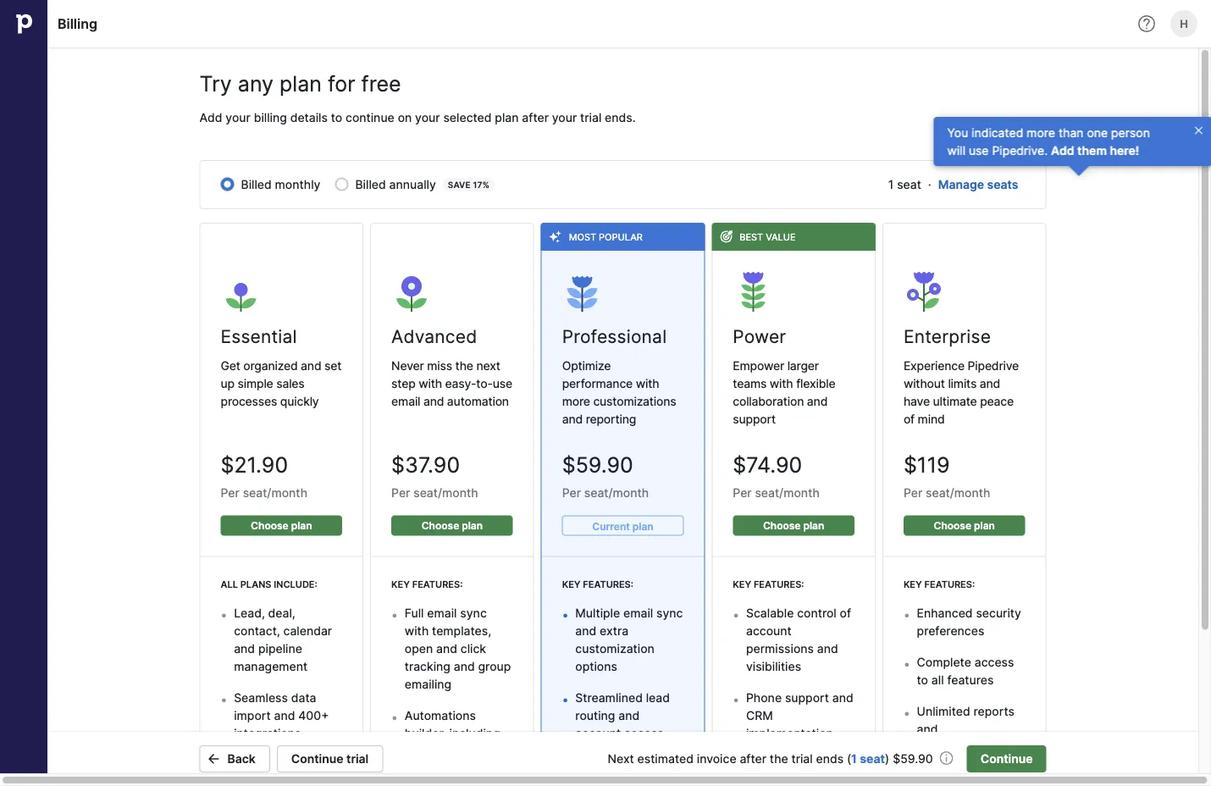 Task type: vqa. For each thing, say whether or not it's contained in the screenshot.


Task type: describe. For each thing, give the bounding box(es) containing it.
tracking inside the '• project planning, tracking an'
[[746, 775, 792, 786]]

management
[[234, 659, 308, 674]]

color muted image
[[940, 751, 953, 765]]

never miss the next step with easy-to-use email and automation
[[391, 359, 512, 409]]

reporting
[[586, 412, 636, 426]]

$37.90 per seat/month
[[391, 452, 478, 500]]

phone
[[746, 691, 782, 705]]

annually
[[389, 177, 436, 192]]

of inside the • scalable control of account permissions and visibilities
[[840, 606, 851, 620]]

with inside empower larger teams with flexible collaboration and support
[[770, 376, 793, 391]]

key for $74.90
[[733, 579, 751, 590]]

multiple
[[575, 606, 620, 620]]

for inside • streamlined lead routing and account access controls for teams
[[624, 744, 640, 758]]

add them here!
[[952, 143, 1040, 158]]

email inside • full email sync with templates, open and click tracking and group emailing
[[427, 606, 457, 620]]

• for • full email sync with templates, open and click tracking and group emailing
[[391, 608, 398, 622]]

invoice
[[697, 752, 737, 766]]

preferences
[[917, 624, 985, 638]]

options
[[575, 659, 617, 674]]

$37.90
[[391, 452, 460, 477]]

plan for $37.90
[[462, 519, 483, 531]]

next
[[476, 359, 500, 373]]

continue for continue
[[981, 752, 1033, 766]]

optimize
[[562, 359, 611, 373]]

with inside never miss the next step with easy-to-use email and automation
[[419, 376, 442, 391]]

silver image
[[221, 271, 261, 312]]

seat/month for $37.90
[[414, 486, 478, 500]]

current plan
[[592, 520, 654, 532]]

seat/month for $119
[[926, 486, 990, 500]]

automations
[[405, 709, 476, 723]]

diamond image
[[904, 271, 944, 312]]

back
[[227, 752, 256, 766]]

and inside optimize performance with more customizations and reporting
[[562, 412, 583, 426]]

simple
[[238, 376, 273, 391]]

all
[[221, 579, 238, 590]]

• project planning, tracking an
[[733, 758, 841, 786]]

and inside get organized and set up simple sales processes quickly
[[301, 359, 321, 373]]

free
[[361, 71, 401, 97]]

mind
[[918, 412, 945, 426]]

plan for $74.90
[[803, 519, 824, 531]]

with inside • full email sync with templates, open and click tracking and group emailing
[[405, 624, 429, 638]]

key features: for $74.90
[[733, 579, 804, 590]]

• 24/7, multi- language support
[[221, 758, 333, 786]]

open
[[405, 642, 433, 656]]

per for $119
[[904, 486, 923, 500]]

current plan button
[[562, 515, 684, 536]]

continue for continue trial
[[291, 752, 344, 766]]

deal,
[[268, 606, 295, 620]]

features: for $59.90
[[583, 579, 634, 590]]

add your billing details to continue on your selected plan after your trial ends.
[[199, 110, 636, 125]]

pipeline
[[258, 642, 302, 656]]

routing
[[575, 709, 615, 723]]

support inside • 24/7, multi- language support
[[289, 775, 333, 786]]

features: for $37.90
[[412, 579, 463, 590]]

gold image
[[391, 271, 432, 312]]

1 your from the left
[[226, 110, 251, 125]]

ends
[[816, 752, 844, 766]]

billed monthly
[[241, 177, 321, 192]]

features: for $119
[[925, 579, 975, 590]]

choose for $37.90
[[422, 519, 459, 531]]

than
[[960, 125, 985, 140]]

and inside the • scalable control of account permissions and visibilities
[[817, 642, 838, 656]]

1 horizontal spatial trial
[[580, 110, 602, 125]]

easy-
[[445, 376, 476, 391]]

teams inside empower larger teams with flexible collaboration and support
[[733, 376, 767, 391]]

• scalable control of account permissions and visibilities
[[733, 606, 851, 674]]

choose plan for $74.90
[[763, 519, 824, 531]]

try
[[199, 71, 232, 97]]

account inside the • scalable control of account permissions and visibilities
[[746, 624, 792, 638]]

• for • complete access to all features
[[904, 657, 910, 671]]

limits
[[948, 376, 977, 391]]

selected
[[443, 110, 492, 125]]

lead
[[646, 691, 670, 705]]

choose for $119
[[934, 519, 972, 531]]

per for $37.90
[[391, 486, 410, 500]]

organized
[[243, 359, 298, 373]]

professional
[[562, 326, 667, 347]]

all plans include:
[[221, 579, 317, 590]]

24/7,
[[234, 758, 262, 772]]

one
[[988, 125, 1009, 140]]

and inside the • phone support and crm implementation
[[832, 691, 854, 705]]

1 seat · manage seats
[[888, 177, 1019, 192]]

best value
[[740, 231, 796, 242]]

scalable
[[746, 606, 794, 620]]

emailing
[[405, 677, 452, 692]]

you
[[848, 125, 869, 140]]

and inside the • lead, deal, contact, calendar and pipeline management
[[234, 642, 255, 656]]

pipedrive
[[968, 359, 1019, 373]]

including
[[449, 726, 500, 741]]

• phone support and crm implementation
[[733, 691, 854, 741]]

person
[[1012, 125, 1051, 140]]

customization
[[575, 642, 655, 656]]

and inside • streamlined lead routing and account access controls for teams
[[619, 709, 640, 723]]

add for add your billing details to continue on your selected plan after your trial ends.
[[199, 110, 222, 125]]

plan up details
[[280, 71, 322, 97]]

1 vertical spatial the
[[770, 752, 788, 766]]

color primary image
[[204, 752, 224, 766]]

ends.
[[605, 110, 636, 125]]

choose plan for $119
[[934, 519, 995, 531]]

continue trial
[[291, 752, 369, 766]]

• for • multiple email sync and extra customization options
[[562, 608, 569, 622]]

and inside never miss the next step with easy-to-use email and automation
[[423, 394, 444, 409]]

)
[[885, 752, 890, 766]]

continue trial button
[[277, 745, 383, 772]]

the inside never miss the next step with easy-to-use email and automation
[[455, 359, 473, 373]]

and inside empower larger teams with flexible collaboration and support
[[807, 394, 828, 409]]

automation
[[447, 394, 509, 409]]

without
[[904, 376, 945, 391]]

flexible
[[796, 376, 835, 391]]

and down click
[[454, 659, 475, 674]]

support inside empower larger teams with flexible collaboration and support
[[733, 412, 776, 426]]

with inside optimize performance with more customizations and reporting
[[636, 376, 659, 391]]

empower
[[733, 359, 784, 373]]

performance
[[562, 376, 633, 391]]

templates,
[[432, 624, 491, 638]]

billing
[[254, 110, 287, 125]]

have
[[904, 394, 930, 409]]

ruby image
[[733, 271, 774, 312]]

key for $119
[[904, 579, 922, 590]]

any
[[238, 71, 274, 97]]

group
[[478, 659, 511, 674]]

to inside • complete access to all features
[[917, 673, 928, 687]]

color primary inverted image for best value
[[719, 230, 733, 244]]

1 horizontal spatial after
[[740, 752, 767, 766]]

features
[[947, 673, 994, 687]]

controls
[[575, 744, 621, 758]]

key features: for $59.90
[[562, 579, 634, 590]]

• for • 24/7, multi- language support
[[221, 759, 227, 774]]

3 your from the left
[[552, 110, 577, 125]]

key for $59.90
[[562, 579, 581, 590]]

email inside never miss the next step with easy-to-use email and automation
[[391, 394, 420, 409]]

seat/month for $59.90
[[584, 486, 649, 500]]

and down templates,
[[436, 642, 457, 656]]

key for $37.90
[[391, 579, 410, 590]]

seats
[[987, 177, 1019, 192]]

trial inside button
[[346, 752, 369, 766]]

processes
[[221, 394, 277, 409]]

0 horizontal spatial after
[[522, 110, 549, 125]]

save
[[448, 180, 471, 190]]

billed annually
[[355, 177, 436, 192]]

permissions
[[746, 642, 814, 656]]

• for • seamless data import and 400+ integrations
[[221, 692, 227, 707]]

sequences
[[438, 744, 499, 758]]

• automations builder, including email sequences
[[391, 709, 500, 758]]

include:
[[274, 579, 317, 590]]



Task type: locate. For each thing, give the bounding box(es) containing it.
plan down $37.90 per seat/month
[[462, 519, 483, 531]]

1 horizontal spatial tracking
[[746, 775, 792, 786]]

seat/month inside $37.90 per seat/month
[[414, 486, 478, 500]]

with right performance
[[636, 376, 659, 391]]

click
[[461, 642, 486, 656]]

after right selected
[[522, 110, 549, 125]]

and down pipedrive
[[980, 376, 1000, 391]]

0 horizontal spatial access
[[624, 726, 664, 741]]

1 horizontal spatial more
[[928, 125, 956, 140]]

• left project
[[733, 759, 739, 774]]

your left ends.
[[552, 110, 577, 125]]

save 17%
[[448, 180, 490, 190]]

0 vertical spatial 1
[[888, 177, 894, 192]]

2 per from the left
[[391, 486, 410, 500]]

color primary inverted image for most popular
[[549, 230, 562, 244]]

0 horizontal spatial trial
[[346, 752, 369, 766]]

1 billed from the left
[[241, 177, 272, 192]]

and down contact,
[[234, 642, 255, 656]]

1 vertical spatial teams
[[643, 744, 678, 758]]

security
[[976, 606, 1021, 620]]

• inside the • scalable control of account permissions and visibilities
[[733, 608, 739, 622]]

per down $37.90
[[391, 486, 410, 500]]

access up estimated
[[624, 726, 664, 741]]

add for add them here!
[[952, 143, 975, 158]]

seat/month inside $21.90 per seat/month
[[243, 486, 307, 500]]

them
[[978, 143, 1008, 158]]

1 continue from the left
[[291, 752, 344, 766]]

choose plan button down $119 per seat/month
[[904, 515, 1025, 536]]

choose plan button down $74.90 per seat/month
[[733, 515, 855, 536]]

2 billed from the left
[[355, 177, 386, 192]]

account down scalable on the right bottom of the page
[[746, 624, 792, 638]]

1 horizontal spatial add
[[952, 143, 975, 158]]

$74.90
[[733, 452, 802, 477]]

choose
[[251, 519, 289, 531], [422, 519, 459, 531], [763, 519, 801, 531], [934, 519, 972, 531]]

0 horizontal spatial seat
[[860, 752, 885, 766]]

1 horizontal spatial 1
[[888, 177, 894, 192]]

0 vertical spatial teams
[[733, 376, 767, 391]]

1 horizontal spatial use
[[870, 143, 890, 158]]

• for • project planning, tracking an
[[733, 759, 739, 774]]

key features: for $37.90
[[391, 579, 463, 590]]

• inside • full email sync with templates, open and click tracking and group emailing
[[391, 608, 398, 622]]

key up multiple
[[562, 579, 581, 590]]

1 horizontal spatial for
[[624, 744, 640, 758]]

choose down $37.90 per seat/month
[[422, 519, 459, 531]]

all
[[932, 673, 944, 687]]

2 your from the left
[[415, 110, 440, 125]]

planning,
[[789, 758, 841, 772]]

• inside the • lead, deal, contact, calendar and pipeline management
[[221, 608, 227, 622]]

and down the streamlined
[[619, 709, 640, 723]]

plan
[[280, 71, 322, 97], [495, 110, 519, 125], [291, 519, 312, 531], [462, 519, 483, 531], [803, 519, 824, 531], [974, 519, 995, 531], [633, 520, 654, 532]]

reports
[[974, 704, 1015, 719]]

2 horizontal spatial trial
[[792, 752, 813, 766]]

popular
[[599, 231, 643, 242]]

most
[[569, 231, 596, 242]]

0 horizontal spatial to
[[331, 110, 342, 125]]

indicated
[[873, 125, 924, 140]]

1 horizontal spatial of
[[904, 412, 915, 426]]

get organized and set up simple sales processes quickly
[[221, 359, 342, 409]]

never
[[391, 359, 424, 373]]

with
[[419, 376, 442, 391], [636, 376, 659, 391], [770, 376, 793, 391], [405, 624, 429, 638]]

per for $74.90
[[733, 486, 752, 500]]

features: up enhanced
[[925, 579, 975, 590]]

1 vertical spatial support
[[785, 691, 829, 705]]

$59.90
[[562, 452, 633, 477], [893, 752, 933, 766]]

features: up multiple
[[583, 579, 634, 590]]

0 horizontal spatial use
[[493, 376, 512, 391]]

per inside $74.90 per seat/month
[[733, 486, 752, 500]]

customizations
[[593, 394, 676, 409], [917, 740, 1002, 754]]

0 vertical spatial use
[[870, 143, 890, 158]]

with down miss
[[419, 376, 442, 391]]

• inside • streamlined lead routing and account access controls for teams
[[562, 692, 569, 707]]

peace
[[980, 394, 1014, 409]]

1 vertical spatial more
[[562, 394, 590, 409]]

key features: up enhanced
[[904, 579, 975, 590]]

0 vertical spatial of
[[904, 412, 915, 426]]

• for • unlimited reports and customizations
[[904, 706, 910, 720]]

• left 'automations'
[[391, 710, 398, 725]]

2 choose plan from the left
[[422, 519, 483, 531]]

1 horizontal spatial support
[[733, 412, 776, 426]]

4 key from the left
[[904, 579, 922, 590]]

quick help image
[[1137, 14, 1157, 34]]

h
[[1180, 17, 1188, 30]]

• left phone
[[733, 692, 739, 707]]

and left reporting
[[562, 412, 583, 426]]

1 seat/month from the left
[[243, 486, 307, 500]]

billed for billed annually
[[355, 177, 386, 192]]

choose for $74.90
[[763, 519, 801, 531]]

account inside • streamlined lead routing and account access controls for teams
[[575, 726, 621, 741]]

back button
[[199, 745, 270, 772]]

plan right selected
[[495, 110, 519, 125]]

$21.90 per seat/month
[[221, 452, 307, 500]]

0 horizontal spatial the
[[455, 359, 473, 373]]

choose for $21.90
[[251, 519, 289, 531]]

support inside the • phone support and crm implementation
[[785, 691, 829, 705]]

0 horizontal spatial continue
[[291, 752, 344, 766]]

0 vertical spatial tracking
[[405, 659, 451, 674]]

more inside optimize performance with more customizations and reporting
[[562, 394, 590, 409]]

0 horizontal spatial account
[[575, 726, 621, 741]]

seat/month up current plan button
[[584, 486, 649, 500]]

3 features: from the left
[[754, 579, 804, 590]]

after right invoice
[[740, 752, 767, 766]]

5 per from the left
[[904, 486, 923, 500]]

choose plan down $119 per seat/month
[[934, 519, 995, 531]]

0 vertical spatial seat
[[897, 177, 921, 192]]

4 key features: from the left
[[904, 579, 975, 590]]

plans
[[240, 579, 271, 590]]

0 horizontal spatial support
[[289, 775, 333, 786]]

seat/month for $21.90
[[243, 486, 307, 500]]

$119
[[904, 452, 950, 477]]

customizations inside optimize performance with more customizations and reporting
[[593, 394, 676, 409]]

plan for $119
[[974, 519, 995, 531]]

• for • phone support and crm implementation
[[733, 692, 739, 707]]

access inside • streamlined lead routing and account access controls for teams
[[624, 726, 664, 741]]

and down control on the bottom
[[817, 642, 838, 656]]

plan for $21.90
[[291, 519, 312, 531]]

0 horizontal spatial teams
[[643, 744, 678, 758]]

more
[[928, 125, 956, 140], [562, 394, 590, 409]]

the down implementation
[[770, 752, 788, 766]]

most popular
[[569, 231, 643, 242]]

• for • automations builder, including email sequences
[[391, 710, 398, 725]]

key features: for $119
[[904, 579, 975, 590]]

tracking inside • full email sync with templates, open and click tracking and group emailing
[[405, 659, 451, 674]]

• left unlimited
[[904, 706, 910, 720]]

1 vertical spatial for
[[624, 744, 640, 758]]

0 horizontal spatial tracking
[[405, 659, 451, 674]]

per for $21.90
[[221, 486, 240, 500]]

• inside • seamless data import and 400+ integrations
[[221, 692, 227, 707]]

seat/month down $74.90
[[755, 486, 820, 500]]

visibilities
[[746, 659, 801, 674]]

the up easy-
[[455, 359, 473, 373]]

contact,
[[234, 624, 280, 638]]

• streamlined lead routing and account access controls for teams
[[562, 691, 678, 758]]

key up full on the bottom of the page
[[391, 579, 410, 590]]

add
[[199, 110, 222, 125], [952, 143, 975, 158]]

access up features
[[975, 655, 1014, 670]]

1 vertical spatial access
[[624, 726, 664, 741]]

use inside never miss the next step with easy-to-use email and automation
[[493, 376, 512, 391]]

1 horizontal spatial teams
[[733, 376, 767, 391]]

4 per from the left
[[733, 486, 752, 500]]

4 choose from the left
[[934, 519, 972, 531]]

choose down $21.90 per seat/month
[[251, 519, 289, 531]]

power
[[733, 326, 786, 347]]

1 vertical spatial seat
[[860, 752, 885, 766]]

0 vertical spatial more
[[928, 125, 956, 140]]

$59.90 per seat/month
[[562, 452, 649, 500]]

per down $21.90
[[221, 486, 240, 500]]

estimated
[[637, 752, 694, 766]]

tracking up emailing
[[405, 659, 451, 674]]

1 horizontal spatial color primary inverted image
[[719, 230, 733, 244]]

customizations down unlimited
[[917, 740, 1002, 754]]

platinum image
[[562, 271, 603, 312]]

0 horizontal spatial 1
[[851, 752, 857, 766]]

features: for $74.90
[[754, 579, 804, 590]]

plan down $74.90 per seat/month
[[803, 519, 824, 531]]

1 choose plan from the left
[[251, 519, 312, 531]]

0 horizontal spatial customizations
[[593, 394, 676, 409]]

0 vertical spatial customizations
[[593, 394, 676, 409]]

$59.90 inside $59.90 per seat/month
[[562, 452, 633, 477]]

0 horizontal spatial sync
[[460, 606, 487, 620]]

sync for $37.90
[[460, 606, 487, 620]]

• inside • complete access to all features
[[904, 657, 910, 671]]

1 vertical spatial to
[[917, 673, 928, 687]]

quickly
[[280, 394, 319, 409]]

4 choose plan from the left
[[934, 519, 995, 531]]

full
[[405, 606, 424, 620]]

the
[[455, 359, 473, 373], [770, 752, 788, 766]]

use inside you indicated more than one person will use pipedrive.
[[870, 143, 890, 158]]

your left billing
[[226, 110, 251, 125]]

h button
[[1167, 7, 1201, 41]]

key features: up multiple
[[562, 579, 634, 590]]

choose plan for $21.90
[[251, 519, 312, 531]]

1 horizontal spatial continue
[[981, 752, 1033, 766]]

per inside $37.90 per seat/month
[[391, 486, 410, 500]]

0 vertical spatial $59.90
[[562, 452, 633, 477]]

of down have
[[904, 412, 915, 426]]

and inside • multiple email sync and extra customization options
[[575, 624, 597, 638]]

• for • lead, deal, contact, calendar and pipeline management
[[221, 608, 227, 622]]

seat/month inside $119 per seat/month
[[926, 486, 990, 500]]

essential
[[221, 326, 297, 347]]

choose plan down $74.90 per seat/month
[[763, 519, 824, 531]]

tracking
[[405, 659, 451, 674], [746, 775, 792, 786]]

access
[[975, 655, 1014, 670], [624, 726, 664, 741]]

email down step
[[391, 394, 420, 409]]

2 horizontal spatial your
[[552, 110, 577, 125]]

• inside • 24/7, multi- language support
[[221, 759, 227, 774]]

key up enhanced
[[904, 579, 922, 590]]

• inside • multiple email sync and extra customization options
[[562, 608, 569, 622]]

current
[[592, 520, 630, 532]]

• inside "• automations builder, including email sequences"
[[391, 710, 398, 725]]

1 key features: from the left
[[391, 579, 463, 590]]

0 vertical spatial after
[[522, 110, 549, 125]]

0 horizontal spatial for
[[328, 71, 355, 97]]

support down collaboration
[[733, 412, 776, 426]]

use down "next"
[[493, 376, 512, 391]]

use right will
[[870, 143, 890, 158]]

teams down the empower
[[733, 376, 767, 391]]

step
[[391, 376, 415, 391]]

2 continue from the left
[[981, 752, 1033, 766]]

1 vertical spatial account
[[575, 726, 621, 741]]

choose plan button for $74.90
[[733, 515, 855, 536]]

for left free
[[328, 71, 355, 97]]

email inside "• automations builder, including email sequences"
[[405, 744, 434, 758]]

3 choose from the left
[[763, 519, 801, 531]]

3 key features: from the left
[[733, 579, 804, 590]]

2 key features: from the left
[[562, 579, 634, 590]]

0 horizontal spatial your
[[226, 110, 251, 125]]

value
[[766, 231, 796, 242]]

seat/month inside $74.90 per seat/month
[[755, 486, 820, 500]]

1 vertical spatial use
[[493, 376, 512, 391]]

1 per from the left
[[221, 486, 240, 500]]

1 choose plan button from the left
[[221, 515, 342, 536]]

choose down $74.90 per seat/month
[[763, 519, 801, 531]]

2 sync from the left
[[656, 606, 683, 620]]

• left lead,
[[221, 608, 227, 622]]

for right controls on the bottom
[[624, 744, 640, 758]]

• left full on the bottom of the page
[[391, 608, 398, 622]]

1 horizontal spatial seat
[[897, 177, 921, 192]]

per for $59.90
[[562, 486, 581, 500]]

1 vertical spatial of
[[840, 606, 851, 620]]

1 vertical spatial $59.90
[[893, 752, 933, 766]]

account up controls on the bottom
[[575, 726, 621, 741]]

0 vertical spatial support
[[733, 412, 776, 426]]

1 color primary inverted image from the left
[[549, 230, 562, 244]]

4 seat/month from the left
[[755, 486, 820, 500]]

sync inside • multiple email sync and extra customization options
[[656, 606, 683, 620]]

1 vertical spatial tracking
[[746, 775, 792, 786]]

support up implementation
[[785, 691, 829, 705]]

data
[[291, 691, 316, 705]]

color primary inverted image left most
[[549, 230, 562, 244]]

features: up scalable on the right bottom of the page
[[754, 579, 804, 590]]

1 horizontal spatial billed
[[355, 177, 386, 192]]

seat/month for $74.90
[[755, 486, 820, 500]]

builder,
[[405, 726, 446, 741]]

2 choose from the left
[[422, 519, 459, 531]]

with up collaboration
[[770, 376, 793, 391]]

per down $74.90
[[733, 486, 752, 500]]

1 key from the left
[[391, 579, 410, 590]]

and left set on the top left of page
[[301, 359, 321, 373]]

1 horizontal spatial sync
[[656, 606, 683, 620]]

• left the streamlined
[[562, 692, 569, 707]]

1 vertical spatial customizations
[[917, 740, 1002, 754]]

seat right ( at bottom
[[860, 752, 885, 766]]

1 horizontal spatial to
[[917, 673, 928, 687]]

2 horizontal spatial support
[[785, 691, 829, 705]]

color primary inverted image
[[549, 230, 562, 244], [719, 230, 733, 244]]

1 features: from the left
[[412, 579, 463, 590]]

• inside the • phone support and crm implementation
[[733, 692, 739, 707]]

of
[[904, 412, 915, 426], [840, 606, 851, 620]]

choose down $119 per seat/month
[[934, 519, 972, 531]]

1 horizontal spatial your
[[415, 110, 440, 125]]

seamless
[[234, 691, 288, 705]]

2 vertical spatial support
[[289, 775, 333, 786]]

empower larger teams with flexible collaboration and support
[[733, 359, 835, 426]]

0 vertical spatial add
[[199, 110, 222, 125]]

3 seat/month from the left
[[584, 486, 649, 500]]

to left all at the bottom right of the page
[[917, 673, 928, 687]]

5 seat/month from the left
[[926, 486, 990, 500]]

choose plan button for $21.90
[[221, 515, 342, 536]]

• left multiple
[[562, 608, 569, 622]]

• for • streamlined lead routing and account access controls for teams
[[562, 692, 569, 707]]

seat/month down $119
[[926, 486, 990, 500]]

• left enhanced
[[904, 608, 910, 622]]

2 choose plan button from the left
[[391, 515, 513, 536]]

2 key from the left
[[562, 579, 581, 590]]

1 horizontal spatial $59.90
[[893, 752, 933, 766]]

0 vertical spatial for
[[328, 71, 355, 97]]

choose plan down $21.90 per seat/month
[[251, 519, 312, 531]]

choose plan button for $37.90
[[391, 515, 513, 536]]

sync inside • full email sync with templates, open and click tracking and group emailing
[[460, 606, 487, 620]]

1 horizontal spatial account
[[746, 624, 792, 638]]

1 vertical spatial after
[[740, 752, 767, 766]]

and up ( at bottom
[[832, 691, 854, 705]]

choose plan down $37.90 per seat/month
[[422, 519, 483, 531]]

email
[[391, 394, 420, 409], [427, 606, 457, 620], [623, 606, 653, 620], [405, 744, 434, 758]]

3 per from the left
[[562, 486, 581, 500]]

and down the flexible
[[807, 394, 828, 409]]

enterprise
[[904, 326, 991, 347]]

trial right "multi-"
[[346, 752, 369, 766]]

to
[[331, 110, 342, 125], [917, 673, 928, 687]]

0 vertical spatial the
[[455, 359, 473, 373]]

plan for $59.90
[[633, 520, 654, 532]]

1 horizontal spatial access
[[975, 655, 1014, 670]]

access inside • complete access to all features
[[975, 655, 1014, 670]]

4 features: from the left
[[925, 579, 975, 590]]

key features:
[[391, 579, 463, 590], [562, 579, 634, 590], [733, 579, 804, 590], [904, 579, 975, 590]]

key features: up scalable on the right bottom of the page
[[733, 579, 804, 590]]

customizations up reporting
[[593, 394, 676, 409]]

continue
[[346, 110, 395, 125]]

• for • enhanced security preferences
[[904, 608, 910, 622]]

color primary inverted image left best
[[719, 230, 733, 244]]

try any plan for free
[[199, 71, 401, 97]]

billed for billed monthly
[[241, 177, 272, 192]]

more up pipedrive.
[[928, 125, 956, 140]]

choose plan button for $119
[[904, 515, 1025, 536]]

and inside • seamless data import and 400+ integrations
[[274, 709, 295, 723]]

0 vertical spatial access
[[975, 655, 1014, 670]]

of inside experience pipedrive without limits and have ultimate peace of mind
[[904, 412, 915, 426]]

billing
[[58, 15, 97, 32]]

email down builder,
[[405, 744, 434, 758]]

tracking down project
[[746, 775, 792, 786]]

0 horizontal spatial $59.90
[[562, 452, 633, 477]]

per down $119
[[904, 486, 923, 500]]

per inside $119 per seat/month
[[904, 486, 923, 500]]

• for • scalable control of account permissions and visibilities
[[733, 608, 739, 622]]

• inside the '• project planning, tracking an'
[[733, 759, 739, 774]]

per up current plan button
[[562, 486, 581, 500]]

calendar
[[283, 624, 332, 638]]

key features: up full on the bottom of the page
[[391, 579, 463, 590]]

• left complete
[[904, 657, 910, 671]]

key up scalable on the right bottom of the page
[[733, 579, 751, 590]]

and down unlimited
[[917, 722, 938, 736]]

and down miss
[[423, 394, 444, 409]]

0 horizontal spatial add
[[199, 110, 222, 125]]

$59.90 right ')' on the bottom
[[893, 752, 933, 766]]

• left seamless on the left of page
[[221, 692, 227, 707]]

home image
[[11, 11, 36, 36]]

2 color primary inverted image from the left
[[719, 230, 733, 244]]

2 seat/month from the left
[[414, 486, 478, 500]]

1 left ·
[[888, 177, 894, 192]]

• inside • unlimited reports and customizations
[[904, 706, 910, 720]]

teams inside • streamlined lead routing and account access controls for teams
[[643, 744, 678, 758]]

plan down $119 per seat/month
[[974, 519, 995, 531]]

and inside experience pipedrive without limits and have ultimate peace of mind
[[980, 376, 1000, 391]]

per inside $59.90 per seat/month
[[562, 486, 581, 500]]

customizations for performance
[[593, 394, 676, 409]]

add down than
[[952, 143, 975, 158]]

and
[[301, 359, 321, 373], [980, 376, 1000, 391], [423, 394, 444, 409], [807, 394, 828, 409], [562, 412, 583, 426], [575, 624, 597, 638], [234, 642, 255, 656], [436, 642, 457, 656], [817, 642, 838, 656], [454, 659, 475, 674], [832, 691, 854, 705], [274, 709, 295, 723], [619, 709, 640, 723], [917, 722, 938, 736]]

$74.90 per seat/month
[[733, 452, 820, 500]]

1 choose from the left
[[251, 519, 289, 531]]

multi-
[[265, 758, 298, 772]]

customizations for unlimited
[[917, 740, 1002, 754]]

4 choose plan button from the left
[[904, 515, 1025, 536]]

0 horizontal spatial billed
[[241, 177, 272, 192]]

more inside you indicated more than one person will use pipedrive.
[[928, 125, 956, 140]]

crm
[[746, 709, 773, 723]]

choose plan for $37.90
[[422, 519, 483, 531]]

0 vertical spatial account
[[746, 624, 792, 638]]

• left scalable on the right bottom of the page
[[733, 608, 739, 622]]

0 vertical spatial to
[[331, 110, 342, 125]]

1 horizontal spatial customizations
[[917, 740, 1002, 754]]

sync for $59.90
[[656, 606, 683, 620]]

account
[[746, 624, 792, 638], [575, 726, 621, 741]]

billed
[[241, 177, 272, 192], [355, 177, 386, 192]]

1 sync from the left
[[460, 606, 487, 620]]

monthly
[[275, 177, 321, 192]]

and inside • unlimited reports and customizations
[[917, 722, 938, 736]]

import
[[234, 709, 271, 723]]

continue down 400+
[[291, 752, 344, 766]]

1 vertical spatial 1
[[851, 752, 857, 766]]

• inside • enhanced security preferences
[[904, 608, 910, 622]]

experience pipedrive without limits and have ultimate peace of mind
[[904, 359, 1019, 426]]

3 choose plan button from the left
[[733, 515, 855, 536]]

400+
[[298, 709, 329, 723]]

• enhanced security preferences
[[904, 606, 1021, 638]]

1 vertical spatial add
[[952, 143, 975, 158]]

2 features: from the left
[[583, 579, 634, 590]]

per inside $21.90 per seat/month
[[221, 486, 240, 500]]

support
[[733, 412, 776, 426], [785, 691, 829, 705], [289, 775, 333, 786]]

with up open
[[405, 624, 429, 638]]

unlimited
[[917, 704, 970, 719]]

miss
[[427, 359, 452, 373]]

1 horizontal spatial the
[[770, 752, 788, 766]]

project
[[746, 758, 786, 772]]

email inside • multiple email sync and extra customization options
[[623, 606, 653, 620]]

0 horizontal spatial of
[[840, 606, 851, 620]]

3 key from the left
[[733, 579, 751, 590]]

customizations inside • unlimited reports and customizations
[[917, 740, 1002, 754]]

0 horizontal spatial color primary inverted image
[[549, 230, 562, 244]]

trial
[[580, 110, 602, 125], [346, 752, 369, 766], [792, 752, 813, 766]]

3 choose plan from the left
[[763, 519, 824, 531]]

seat/month down $21.90
[[243, 486, 307, 500]]

here!
[[1011, 143, 1040, 158]]

0 horizontal spatial more
[[562, 394, 590, 409]]

implementation
[[746, 726, 833, 741]]

• left back
[[221, 759, 227, 774]]

seat/month inside $59.90 per seat/month
[[584, 486, 649, 500]]

$59.90 down reporting
[[562, 452, 633, 477]]

collaboration
[[733, 394, 804, 409]]

billed left the monthly
[[241, 177, 272, 192]]



